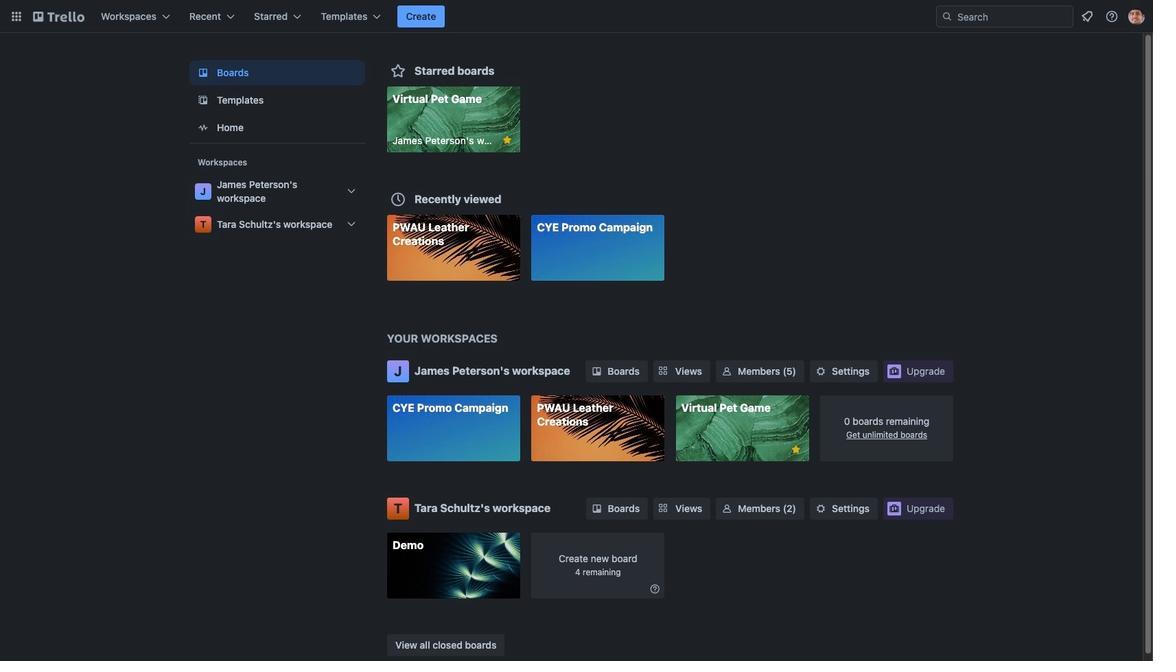 Task type: vqa. For each thing, say whether or not it's contained in the screenshot.
2024 inside the button
no



Task type: describe. For each thing, give the bounding box(es) containing it.
0 horizontal spatial sm image
[[590, 365, 604, 378]]

board image
[[195, 65, 212, 81]]

search image
[[942, 11, 953, 22]]

Search field
[[937, 5, 1074, 27]]

0 notifications image
[[1080, 8, 1096, 25]]

home image
[[195, 120, 212, 136]]



Task type: locate. For each thing, give the bounding box(es) containing it.
open information menu image
[[1106, 10, 1120, 23]]

template board image
[[195, 92, 212, 109]]

primary element
[[0, 0, 1154, 33]]

click to unstar this board. it will be removed from your starred list. image
[[501, 134, 514, 146]]

sm image
[[590, 365, 604, 378], [721, 365, 734, 378], [649, 582, 662, 596]]

1 horizontal spatial sm image
[[649, 582, 662, 596]]

james peterson (jamespeterson93) image
[[1129, 8, 1146, 25]]

sm image
[[815, 365, 828, 378], [590, 502, 604, 515], [721, 502, 734, 515], [815, 502, 828, 515]]

back to home image
[[33, 5, 84, 27]]

2 horizontal spatial sm image
[[721, 365, 734, 378]]



